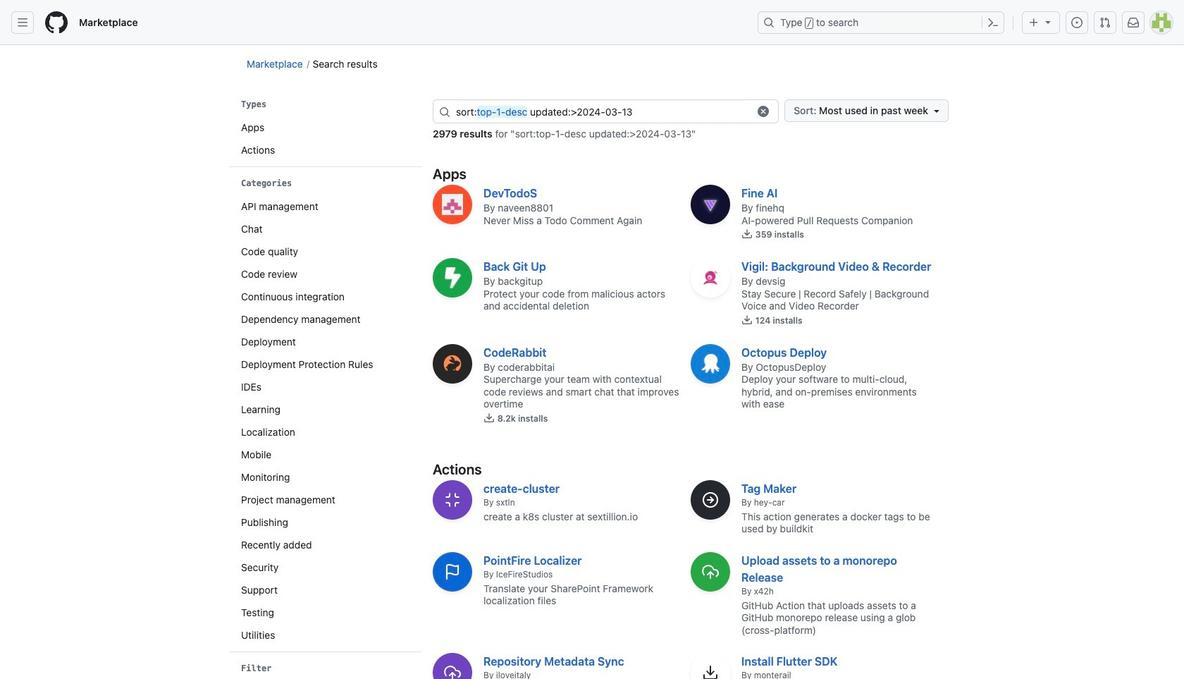 Task type: vqa. For each thing, say whether or not it's contained in the screenshot.
the bottom Git Pull Request 'icon'
no



Task type: describe. For each thing, give the bounding box(es) containing it.
plus image
[[1029, 17, 1040, 28]]

2 list from the top
[[236, 195, 416, 646]]

search image
[[439, 106, 451, 117]]

triangle down image
[[932, 105, 943, 116]]

git pull request image
[[1100, 17, 1111, 28]]

download image
[[742, 314, 753, 325]]

triangle down image
[[1043, 16, 1054, 28]]

command palette image
[[988, 17, 999, 28]]

0 vertical spatial download image
[[742, 228, 753, 240]]

notifications image
[[1128, 17, 1140, 28]]

1 list from the top
[[236, 116, 416, 161]]



Task type: locate. For each thing, give the bounding box(es) containing it.
homepage image
[[45, 11, 68, 34]]

list
[[236, 116, 416, 161], [236, 195, 416, 646]]

issue opened image
[[1072, 17, 1083, 28]]

download image
[[742, 228, 753, 240], [484, 412, 495, 424]]

x circle fill image
[[758, 106, 770, 117]]

1 horizontal spatial download image
[[742, 228, 753, 240]]

1 vertical spatial download image
[[484, 412, 495, 424]]

0 horizontal spatial download image
[[484, 412, 495, 424]]

1 vertical spatial list
[[236, 195, 416, 646]]

0 vertical spatial list
[[236, 116, 416, 161]]

Search for apps and actions text field
[[456, 100, 749, 123]]



